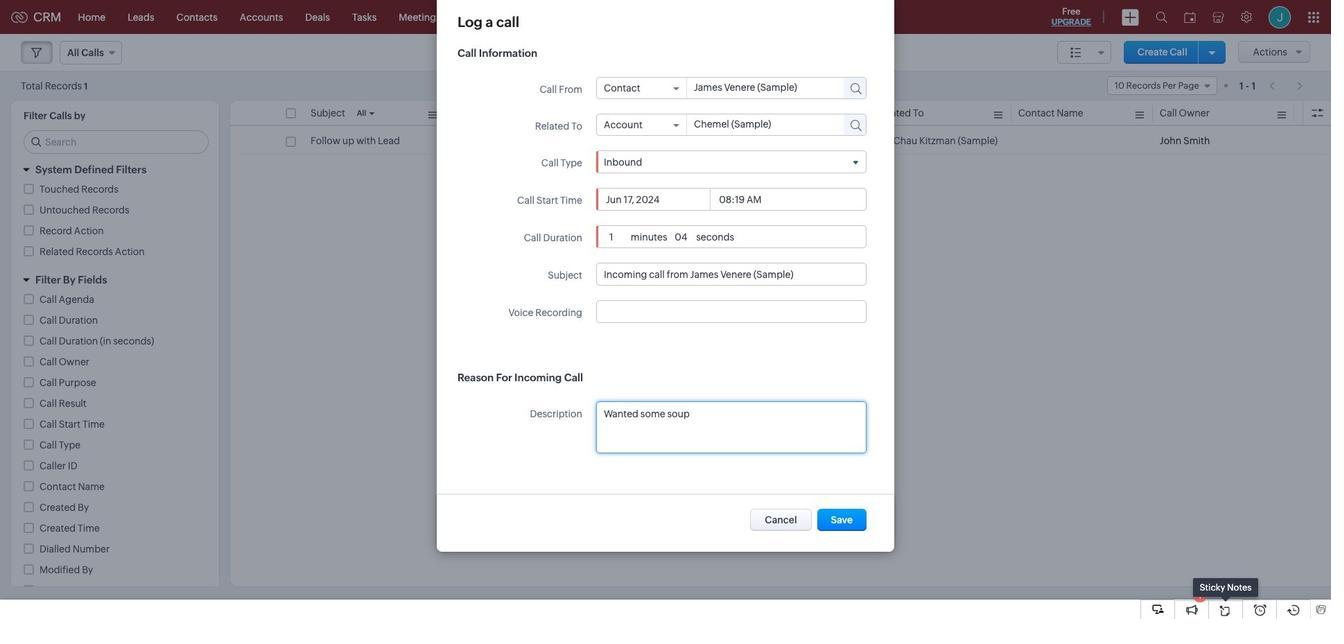 Task type: describe. For each thing, give the bounding box(es) containing it.
logo image
[[11, 11, 28, 23]]

create menu element
[[1114, 0, 1148, 34]]

create menu image
[[1122, 9, 1139, 25]]

calendar image
[[1184, 11, 1196, 23]]

profile element
[[1261, 0, 1299, 34]]

hh:mm a text field
[[717, 194, 770, 205]]



Task type: vqa. For each thing, say whether or not it's contained in the screenshot.
the No. of Employees
no



Task type: locate. For each thing, give the bounding box(es) containing it.
search element
[[1148, 0, 1176, 34]]

profile image
[[1269, 6, 1291, 28]]

None text field
[[687, 78, 831, 97], [607, 231, 625, 242], [604, 269, 859, 280], [604, 306, 859, 317], [687, 78, 831, 97], [607, 231, 625, 242], [604, 269, 859, 280], [604, 306, 859, 317]]

Search text field
[[24, 131, 208, 153]]

search image
[[1156, 11, 1168, 23]]

None button
[[750, 509, 812, 531], [817, 509, 867, 531], [750, 509, 812, 531], [817, 509, 867, 531]]

None field
[[604, 83, 680, 94], [604, 119, 680, 130], [604, 156, 859, 167], [604, 83, 680, 94], [604, 119, 680, 130], [604, 156, 859, 167]]

navigation
[[1263, 76, 1310, 96]]

mmm d, yyyy text field
[[604, 194, 710, 205]]

None text field
[[687, 114, 836, 134], [673, 231, 691, 242], [604, 407, 859, 445], [687, 114, 836, 134], [673, 231, 691, 242], [604, 407, 859, 445]]



